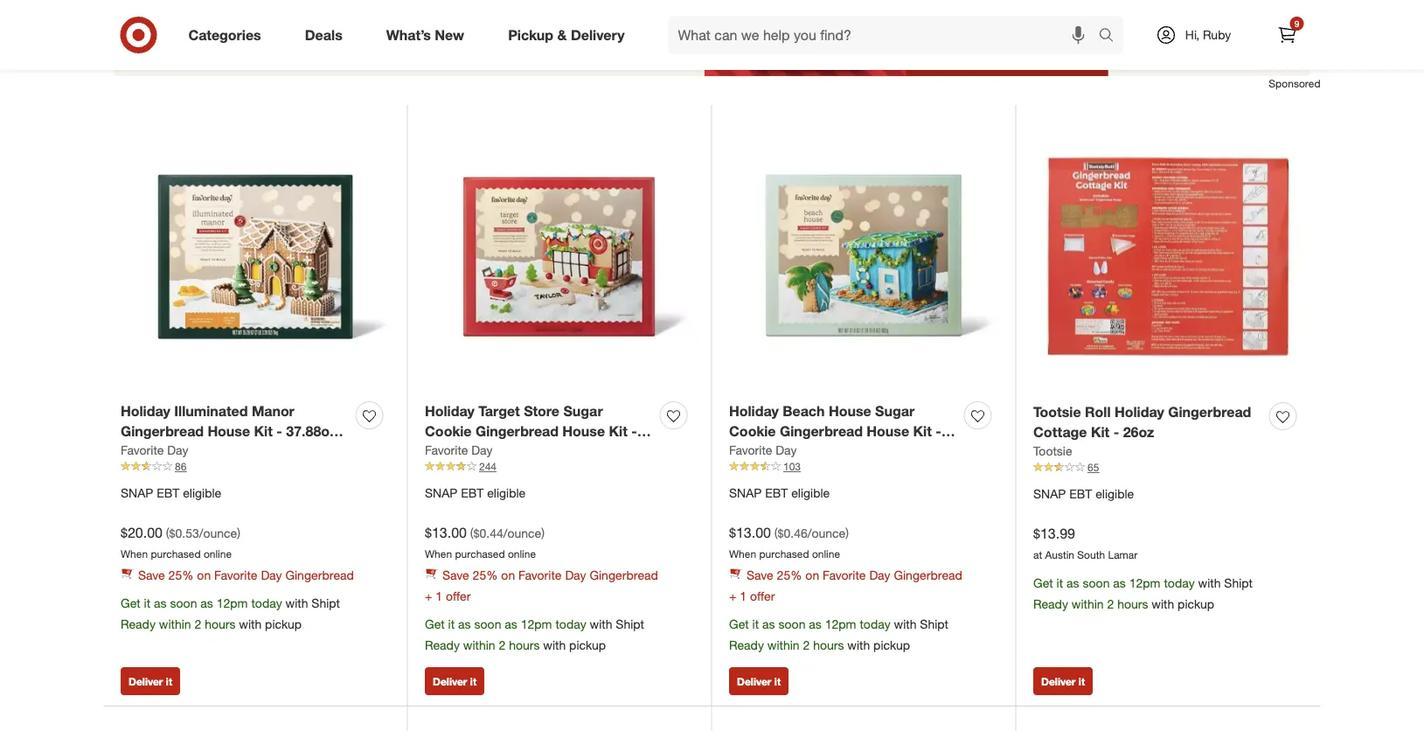 Task type: describe. For each thing, give the bounding box(es) containing it.
+ 1 offer for 28.30oz
[[729, 588, 775, 604]]

12pm for holiday target store sugar cookie gingerbread house kit - 29.7oz - favorite day™
[[521, 616, 552, 632]]

$13.99 at austin south lamar
[[1034, 525, 1138, 561]]

$13.99
[[1034, 525, 1076, 542]]

advertisement region
[[104, 0, 1321, 76]]

$13.00 for holiday target store sugar cookie gingerbread house kit - 29.7oz - favorite day™
[[425, 524, 467, 541]]

illuminated
[[174, 403, 248, 420]]

within for holiday beach house sugar cookie gingerbread house kit - 28.30oz - favorite day™
[[768, 637, 800, 653]]

hours for tootsie roll holiday gingerbread cottage kit - 26oz
[[1118, 596, 1149, 612]]

favorite day for 28.30oz
[[729, 442, 797, 458]]

hi,
[[1186, 27, 1200, 42]]

$0.46
[[778, 526, 808, 541]]

purchased for 28.30oz
[[760, 547, 810, 561]]

save for holiday beach house sugar cookie gingerbread house kit - 28.30oz - favorite day™
[[747, 567, 774, 583]]

ready for tootsie roll holiday gingerbread cottage kit - 26oz
[[1034, 596, 1069, 612]]

2 for holiday beach house sugar cookie gingerbread house kit - 28.30oz - favorite day™
[[803, 637, 810, 653]]

snap for 29.7oz
[[425, 485, 458, 501]]

purchased for favorite
[[151, 547, 201, 561]]

today for holiday target store sugar cookie gingerbread house kit - 29.7oz - favorite day™
[[556, 616, 587, 632]]

pickup for holiday beach house sugar cookie gingerbread house kit - 28.30oz - favorite day™
[[874, 637, 911, 653]]

pickup
[[508, 26, 554, 43]]

ready for holiday beach house sugar cookie gingerbread house kit - 28.30oz - favorite day™
[[729, 637, 764, 653]]

south
[[1078, 548, 1106, 561]]

deliver for 28.30oz
[[737, 675, 772, 688]]

day™ for holiday beach house sugar cookie gingerbread house kit - 28.30oz - favorite day™
[[851, 443, 885, 460]]

gingerbread inside holiday target store sugar cookie gingerbread house kit - 29.7oz - favorite day™
[[476, 423, 559, 440]]

1 on from the left
[[197, 567, 211, 583]]

) for 29.7oz
[[542, 526, 545, 541]]

tootsie for tootsie
[[1034, 443, 1073, 459]]

tootsie link
[[1034, 442, 1073, 460]]

pickup for holiday target store sugar cookie gingerbread house kit - 29.7oz - favorite day™
[[569, 637, 606, 653]]

26oz
[[1124, 424, 1155, 441]]

at
[[1034, 548, 1043, 561]]

4 deliver it button from the left
[[1034, 667, 1093, 695]]

244 link
[[425, 459, 694, 474]]

snap ebt eligible for 29.7oz
[[425, 485, 526, 501]]

65
[[1088, 461, 1100, 474]]

within for tootsie roll holiday gingerbread cottage kit - 26oz
[[1072, 596, 1104, 612]]

what's
[[386, 26, 431, 43]]

beach
[[783, 403, 825, 420]]

ready for holiday illuminated manor gingerbread house kit - 37.88oz - favorite day™
[[121, 616, 156, 632]]

categories
[[188, 26, 261, 43]]

deliver it button for 28.30oz
[[729, 667, 789, 695]]

12pm for holiday beach house sugar cookie gingerbread house kit - 28.30oz - favorite day™
[[825, 616, 857, 632]]

86 link
[[121, 459, 390, 474]]

search
[[1091, 28, 1133, 45]]

hours for holiday illuminated manor gingerbread house kit - 37.88oz - favorite day™
[[205, 616, 236, 632]]

ebt for 28.30oz
[[766, 485, 788, 501]]

29.7oz
[[425, 443, 468, 460]]

austin
[[1046, 548, 1075, 561]]

search button
[[1091, 16, 1133, 58]]

/ounce for 28.30oz
[[808, 526, 846, 541]]

holiday for holiday target store sugar cookie gingerbread house kit - 29.7oz - favorite day™
[[425, 403, 475, 420]]

ebt for 29.7oz
[[461, 485, 484, 501]]

( for 28.30oz
[[775, 526, 778, 541]]

- inside tootsie roll holiday gingerbread cottage kit - 26oz
[[1114, 424, 1120, 441]]

deliver it for 29.7oz
[[433, 675, 477, 688]]

lamar
[[1109, 548, 1138, 561]]

( for 29.7oz
[[470, 526, 474, 541]]

hi, ruby
[[1186, 27, 1232, 42]]

pickup for holiday illuminated manor gingerbread house kit - 37.88oz - favorite day™
[[265, 616, 302, 632]]

purchased for 29.7oz
[[455, 547, 505, 561]]

deliver for favorite
[[129, 675, 163, 688]]

holiday illuminated manor gingerbread house kit - 37.88oz - favorite day™
[[121, 403, 346, 460]]

soon for holiday beach house sugar cookie gingerbread house kit - 28.30oz - favorite day™
[[779, 616, 806, 632]]

kit inside holiday target store sugar cookie gingerbread house kit - 29.7oz - favorite day™
[[609, 423, 628, 440]]

when for holiday beach house sugar cookie gingerbread house kit - 28.30oz - favorite day™
[[729, 547, 757, 561]]

what's new
[[386, 26, 465, 43]]

sugar for store
[[564, 403, 603, 420]]

today for tootsie roll holiday gingerbread cottage kit - 26oz
[[1164, 575, 1195, 591]]

103 link
[[729, 459, 999, 474]]

save 25% on favorite day gingerbread for 29.7oz
[[443, 567, 659, 583]]

- right 28.30oz
[[784, 443, 790, 460]]

kit inside tootsie roll holiday gingerbread cottage kit - 26oz
[[1091, 424, 1110, 441]]

( for favorite
[[166, 526, 169, 541]]

house inside holiday illuminated manor gingerbread house kit - 37.88oz - favorite day™
[[208, 423, 250, 440]]

9 link
[[1269, 16, 1307, 54]]

on for 28.30oz
[[806, 567, 820, 583]]

4 deliver from the left
[[1042, 675, 1076, 688]]

deliver it for 28.30oz
[[737, 675, 781, 688]]

save 25% on favorite day gingerbread for 28.30oz
[[747, 567, 963, 583]]

holiday illuminated manor gingerbread house kit - 37.88oz - favorite day™ link
[[121, 402, 349, 460]]

2 for holiday illuminated manor gingerbread house kit - 37.88oz - favorite day™
[[195, 616, 201, 632]]

12pm for tootsie roll holiday gingerbread cottage kit - 26oz
[[1130, 575, 1161, 591]]

store
[[524, 403, 560, 420]]

244
[[479, 460, 497, 473]]

get for holiday target store sugar cookie gingerbread house kit - 29.7oz - favorite day™
[[425, 616, 445, 632]]

$0.53
[[169, 526, 199, 541]]

house right beach
[[829, 403, 872, 420]]

house up "103" link at the right of the page
[[867, 423, 910, 440]]

deliver it button for 29.7oz
[[425, 667, 485, 695]]

holiday for holiday beach house sugar cookie gingerbread house kit - 28.30oz - favorite day™
[[729, 403, 779, 420]]

1 25% from the left
[[168, 567, 194, 583]]

manor
[[252, 403, 295, 420]]

- up "103" link at the right of the page
[[936, 423, 942, 440]]

offer for 29.7oz
[[446, 588, 471, 604]]

holiday for holiday illuminated manor gingerbread house kit - 37.88oz - favorite day™
[[121, 403, 170, 420]]

holiday beach house sugar cookie gingerbread house kit - 28.30oz - favorite day™ link
[[729, 402, 958, 460]]

$13.00 ( $0.44 /ounce ) when purchased online
[[425, 524, 545, 561]]

- left 244
[[472, 443, 477, 460]]

soon for tootsie roll holiday gingerbread cottage kit - 26oz
[[1083, 575, 1110, 591]]

delivery
[[571, 26, 625, 43]]

sugar for house
[[876, 403, 915, 420]]

shipt for holiday target store sugar cookie gingerbread house kit - 29.7oz - favorite day™
[[616, 616, 645, 632]]

favorite day for 29.7oz
[[425, 442, 493, 458]]

37.88oz
[[286, 423, 337, 440]]

snap up the $13.99
[[1034, 486, 1066, 502]]

$13.00 for holiday beach house sugar cookie gingerbread house kit - 28.30oz - favorite day™
[[729, 524, 771, 541]]



Task type: locate. For each thing, give the bounding box(es) containing it.
offer down $13.00 ( $0.44 /ounce ) when purchased online
[[446, 588, 471, 604]]

deals link
[[290, 16, 364, 54]]

86
[[175, 460, 187, 473]]

favorite day up 103
[[729, 442, 797, 458]]

1 deliver it from the left
[[129, 675, 172, 688]]

when inside $13.00 ( $0.44 /ounce ) when purchased online
[[425, 547, 452, 561]]

what's new link
[[371, 16, 486, 54]]

kit
[[254, 423, 273, 440], [609, 423, 628, 440], [914, 423, 932, 440], [1091, 424, 1110, 441]]

on down $13.00 ( $0.44 /ounce ) when purchased online
[[501, 567, 515, 583]]

) right $0.53
[[237, 526, 241, 541]]

kit up "103" link at the right of the page
[[914, 423, 932, 440]]

0 horizontal spatial 1
[[436, 588, 443, 604]]

2 favorite day link from the left
[[425, 442, 493, 459]]

3 day™ from the left
[[851, 443, 885, 460]]

house up the 244 link
[[563, 423, 605, 440]]

day™ down store
[[538, 443, 572, 460]]

3 favorite day from the left
[[729, 442, 797, 458]]

deliver it button
[[121, 667, 180, 695], [425, 667, 485, 695], [729, 667, 789, 695], [1034, 667, 1093, 695]]

within for holiday illuminated manor gingerbread house kit - 37.88oz - favorite day™
[[159, 616, 191, 632]]

favorite inside holiday beach house sugar cookie gingerbread house kit - 28.30oz - favorite day™
[[794, 443, 847, 460]]

favorite inside holiday illuminated manor gingerbread house kit - 37.88oz - favorite day™
[[121, 443, 174, 460]]

sugar right store
[[564, 403, 603, 420]]

within for holiday target store sugar cookie gingerbread house kit - 29.7oz - favorite day™
[[463, 637, 496, 653]]

( inside $13.00 ( $0.44 /ounce ) when purchased online
[[470, 526, 474, 541]]

2 horizontal spatial )
[[846, 526, 849, 541]]

2 horizontal spatial /ounce
[[808, 526, 846, 541]]

2 + from the left
[[729, 588, 737, 604]]

3 online from the left
[[812, 547, 841, 561]]

when inside $20.00 ( $0.53 /ounce ) when purchased online
[[121, 547, 148, 561]]

snap ebt eligible down 86
[[121, 485, 221, 501]]

1 horizontal spatial favorite day link
[[425, 442, 493, 459]]

&
[[558, 26, 567, 43]]

get for tootsie roll holiday gingerbread cottage kit - 26oz
[[1034, 575, 1054, 591]]

tootsie roll holiday gingerbread cottage kit - 26oz image
[[1034, 122, 1304, 392], [1034, 122, 1304, 392]]

favorite day link up 86
[[121, 442, 188, 459]]

favorite day for favorite
[[121, 442, 188, 458]]

tootsie roll holiday gingerbread cottage kit - 26oz link
[[1034, 402, 1263, 442]]

2 horizontal spatial save 25% on favorite day gingerbread
[[747, 567, 963, 583]]

9
[[1295, 18, 1300, 29]]

favorite day up 244
[[425, 442, 493, 458]]

0 horizontal spatial sugar
[[564, 403, 603, 420]]

25%
[[168, 567, 194, 583], [473, 567, 498, 583], [777, 567, 802, 583]]

get
[[1034, 575, 1054, 591], [121, 595, 141, 611], [425, 616, 445, 632], [729, 616, 749, 632]]

sponsored
[[1269, 77, 1321, 90]]

12pm
[[1130, 575, 1161, 591], [217, 595, 248, 611], [521, 616, 552, 632], [825, 616, 857, 632]]

gingerbread inside holiday illuminated manor gingerbread house kit - 37.88oz - favorite day™
[[121, 423, 204, 440]]

sugar inside holiday beach house sugar cookie gingerbread house kit - 28.30oz - favorite day™
[[876, 403, 915, 420]]

0 vertical spatial tootsie
[[1034, 404, 1082, 421]]

save down $20.00
[[138, 567, 165, 583]]

hours for holiday beach house sugar cookie gingerbread house kit - 28.30oz - favorite day™
[[814, 637, 844, 653]]

1 horizontal spatial cookie
[[729, 423, 776, 440]]

offer for 28.30oz
[[750, 588, 775, 604]]

2 horizontal spatial purchased
[[760, 547, 810, 561]]

new
[[435, 26, 465, 43]]

holiday illuminated manor gingerbread house kit - 37.88oz - favorite day™ image
[[121, 122, 390, 392], [121, 122, 390, 392]]

$13.00 inside $13.00 ( $0.44 /ounce ) when purchased online
[[425, 524, 467, 541]]

+
[[425, 588, 432, 604], [729, 588, 737, 604]]

ready for holiday target store sugar cookie gingerbread house kit - 29.7oz - favorite day™
[[425, 637, 460, 653]]

holiday inside tootsie roll holiday gingerbread cottage kit - 26oz
[[1115, 404, 1165, 421]]

snap ebt eligible down 103
[[729, 485, 830, 501]]

purchased inside '$13.00 ( $0.46 /ounce ) when purchased online'
[[760, 547, 810, 561]]

$13.00 left $0.44
[[425, 524, 467, 541]]

+ 1 offer
[[425, 588, 471, 604], [729, 588, 775, 604]]

snap
[[121, 485, 153, 501], [425, 485, 458, 501], [729, 485, 762, 501], [1034, 486, 1066, 502]]

hours for holiday target store sugar cookie gingerbread house kit - 29.7oz - favorite day™
[[509, 637, 540, 653]]

favorite inside holiday target store sugar cookie gingerbread house kit - 29.7oz - favorite day™
[[481, 443, 535, 460]]

25% down $13.00 ( $0.44 /ounce ) when purchased online
[[473, 567, 498, 583]]

offer down '$13.00 ( $0.46 /ounce ) when purchased online'
[[750, 588, 775, 604]]

soon down $20.00 ( $0.53 /ounce ) when purchased online
[[170, 595, 197, 611]]

cookie inside holiday beach house sugar cookie gingerbread house kit - 28.30oz - favorite day™
[[729, 423, 776, 440]]

snap ebt eligible for 28.30oz
[[729, 485, 830, 501]]

on down '$13.00 ( $0.46 /ounce ) when purchased online'
[[806, 567, 820, 583]]

with
[[1199, 575, 1221, 591], [286, 595, 308, 611], [1152, 596, 1175, 612], [239, 616, 262, 632], [590, 616, 613, 632], [894, 616, 917, 632], [543, 637, 566, 653], [848, 637, 870, 653]]

1 horizontal spatial 1
[[740, 588, 747, 604]]

1 ) from the left
[[237, 526, 241, 541]]

get it as soon as 12pm today with shipt ready within 2 hours with pickup for holiday illuminated manor gingerbread house kit - 37.88oz - favorite day™
[[121, 595, 340, 632]]

when for holiday target store sugar cookie gingerbread house kit - 29.7oz - favorite day™
[[425, 547, 452, 561]]

0 horizontal spatial on
[[197, 567, 211, 583]]

) right $0.44
[[542, 526, 545, 541]]

holiday beach house sugar cookie gingerbread house kit - 28.30oz - favorite day™
[[729, 403, 942, 460]]

) for favorite
[[237, 526, 241, 541]]

eligible down 244
[[487, 485, 526, 501]]

holiday beach house sugar cookie gingerbread house kit - 28.30oz - favorite day™ image
[[729, 122, 999, 392], [729, 122, 999, 392]]

) inside $13.00 ( $0.44 /ounce ) when purchased online
[[542, 526, 545, 541]]

save 25% on favorite day gingerbread down $13.00 ( $0.44 /ounce ) when purchased online
[[443, 567, 659, 583]]

kit inside holiday illuminated manor gingerbread house kit - 37.88oz - favorite day™
[[254, 423, 273, 440]]

2 sugar from the left
[[876, 403, 915, 420]]

1
[[436, 588, 443, 604], [740, 588, 747, 604]]

1 horizontal spatial online
[[508, 547, 536, 561]]

tootsie down cottage
[[1034, 443, 1073, 459]]

2 $13.00 from the left
[[729, 524, 771, 541]]

) inside $20.00 ( $0.53 /ounce ) when purchased online
[[237, 526, 241, 541]]

$20.00 ( $0.53 /ounce ) when purchased online
[[121, 524, 241, 561]]

1 horizontal spatial $13.00
[[729, 524, 771, 541]]

sugar inside holiday target store sugar cookie gingerbread house kit - 29.7oz - favorite day™
[[564, 403, 603, 420]]

+ 1 offer for 29.7oz
[[425, 588, 471, 604]]

2 deliver it from the left
[[433, 675, 477, 688]]

kit inside holiday beach house sugar cookie gingerbread house kit - 28.30oz - favorite day™
[[914, 423, 932, 440]]

snap ebt eligible down 244
[[425, 485, 526, 501]]

1 horizontal spatial on
[[501, 567, 515, 583]]

purchased inside $20.00 ( $0.53 /ounce ) when purchased online
[[151, 547, 201, 561]]

soon for holiday target store sugar cookie gingerbread house kit - 29.7oz - favorite day™
[[474, 616, 502, 632]]

1 deliver it button from the left
[[121, 667, 180, 695]]

ebt
[[157, 485, 180, 501], [461, 485, 484, 501], [766, 485, 788, 501], [1070, 486, 1093, 502]]

online for 28.30oz
[[812, 547, 841, 561]]

0 horizontal spatial (
[[166, 526, 169, 541]]

kit down 'manor'
[[254, 423, 273, 440]]

ready
[[1034, 596, 1069, 612], [121, 616, 156, 632], [425, 637, 460, 653], [729, 637, 764, 653]]

tootsie
[[1034, 404, 1082, 421], [1034, 443, 1073, 459]]

( inside $20.00 ( $0.53 /ounce ) when purchased online
[[166, 526, 169, 541]]

/ounce down "103" link at the right of the page
[[808, 526, 846, 541]]

1 horizontal spatial save
[[443, 567, 469, 583]]

$0.44
[[474, 526, 504, 541]]

0 horizontal spatial 25%
[[168, 567, 194, 583]]

holiday
[[121, 403, 170, 420], [425, 403, 475, 420], [729, 403, 779, 420], [1115, 404, 1165, 421]]

2 day™ from the left
[[538, 443, 572, 460]]

day™ for holiday target store sugar cookie gingerbread house kit - 29.7oz - favorite day™
[[538, 443, 572, 460]]

2 + 1 offer from the left
[[729, 588, 775, 604]]

get it as soon as 12pm today with shipt ready within 2 hours with pickup
[[1034, 575, 1253, 612], [121, 595, 340, 632], [425, 616, 645, 653], [729, 616, 949, 653]]

2 ( from the left
[[470, 526, 474, 541]]

snap ebt eligible
[[121, 485, 221, 501], [425, 485, 526, 501], [729, 485, 830, 501], [1034, 486, 1135, 502]]

/ounce
[[199, 526, 237, 541], [504, 526, 542, 541], [808, 526, 846, 541]]

-
[[277, 423, 282, 440], [341, 423, 346, 440], [632, 423, 637, 440], [936, 423, 942, 440], [1114, 424, 1120, 441], [472, 443, 477, 460], [784, 443, 790, 460]]

get it as soon as 12pm today with shipt ready within 2 hours with pickup for tootsie roll holiday gingerbread cottage kit - 26oz
[[1034, 575, 1253, 612]]

1 save from the left
[[138, 567, 165, 583]]

2 save from the left
[[443, 567, 469, 583]]

1 deliver from the left
[[129, 675, 163, 688]]

favorite day link up 103
[[729, 442, 797, 459]]

tootsie inside tootsie roll holiday gingerbread cottage kit - 26oz
[[1034, 404, 1082, 421]]

purchased
[[151, 547, 201, 561], [455, 547, 505, 561], [760, 547, 810, 561]]

deliver it button for favorite
[[121, 667, 180, 695]]

favorite day link for favorite
[[121, 442, 188, 459]]

1 /ounce from the left
[[199, 526, 237, 541]]

tootsie up cottage
[[1034, 404, 1082, 421]]

- up the 244 link
[[632, 423, 637, 440]]

eligible for 29.7oz
[[487, 485, 526, 501]]

holiday target store sugar cookie gingerbread house kit - 29.7oz - favorite day™ image
[[425, 122, 694, 392], [425, 122, 694, 392]]

purchased down $0.53
[[151, 547, 201, 561]]

ruby
[[1203, 27, 1232, 42]]

sugar
[[564, 403, 603, 420], [876, 403, 915, 420]]

kit up the 244 link
[[609, 423, 628, 440]]

(
[[166, 526, 169, 541], [470, 526, 474, 541], [775, 526, 778, 541]]

roll
[[1085, 404, 1111, 421]]

) inside '$13.00 ( $0.46 /ounce ) when purchased online'
[[846, 526, 849, 541]]

snap ebt eligible for favorite
[[121, 485, 221, 501]]

offer
[[446, 588, 471, 604], [750, 588, 775, 604]]

1 down '$13.00 ( $0.46 /ounce ) when purchased online'
[[740, 588, 747, 604]]

/ounce inside $20.00 ( $0.53 /ounce ) when purchased online
[[199, 526, 237, 541]]

soon down '$13.00 ( $0.46 /ounce ) when purchased online'
[[779, 616, 806, 632]]

0 horizontal spatial cookie
[[425, 423, 472, 440]]

1 horizontal spatial )
[[542, 526, 545, 541]]

/ounce for 29.7oz
[[504, 526, 542, 541]]

- right 37.88oz
[[341, 423, 346, 440]]

1 for 28.30oz
[[740, 588, 747, 604]]

1 horizontal spatial +
[[729, 588, 737, 604]]

online inside '$13.00 ( $0.46 /ounce ) when purchased online'
[[812, 547, 841, 561]]

1 when from the left
[[121, 547, 148, 561]]

online for 29.7oz
[[508, 547, 536, 561]]

save 25% on favorite day gingerbread down '$13.00 ( $0.46 /ounce ) when purchased online'
[[747, 567, 963, 583]]

within
[[1072, 596, 1104, 612], [159, 616, 191, 632], [463, 637, 496, 653], [768, 637, 800, 653]]

1 save 25% on favorite day gingerbread from the left
[[138, 567, 354, 583]]

1 + from the left
[[425, 588, 432, 604]]

3 favorite day link from the left
[[729, 442, 797, 459]]

save for holiday target store sugar cookie gingerbread house kit - 29.7oz - favorite day™
[[443, 567, 469, 583]]

25% down '$13.00 ( $0.46 /ounce ) when purchased online'
[[777, 567, 802, 583]]

1 horizontal spatial favorite day
[[425, 442, 493, 458]]

house inside holiday target store sugar cookie gingerbread house kit - 29.7oz - favorite day™
[[563, 423, 605, 440]]

day™
[[178, 443, 212, 460], [538, 443, 572, 460], [851, 443, 885, 460]]

1 ( from the left
[[166, 526, 169, 541]]

+ for 28.30oz
[[729, 588, 737, 604]]

2 ) from the left
[[542, 526, 545, 541]]

1 horizontal spatial + 1 offer
[[729, 588, 775, 604]]

kit down roll on the bottom of the page
[[1091, 424, 1110, 441]]

gingerbread
[[1169, 404, 1252, 421], [121, 423, 204, 440], [476, 423, 559, 440], [780, 423, 863, 440], [285, 567, 354, 583], [590, 567, 659, 583], [894, 567, 963, 583]]

3 25% from the left
[[777, 567, 802, 583]]

ebt down 244
[[461, 485, 484, 501]]

cookie up 28.30oz
[[729, 423, 776, 440]]

holiday up 26oz
[[1115, 404, 1165, 421]]

3 deliver it from the left
[[737, 675, 781, 688]]

when for holiday illuminated manor gingerbread house kit - 37.88oz - favorite day™
[[121, 547, 148, 561]]

day™ inside holiday beach house sugar cookie gingerbread house kit - 28.30oz - favorite day™
[[851, 443, 885, 460]]

1 favorite day link from the left
[[121, 442, 188, 459]]

2
[[1108, 596, 1114, 612], [195, 616, 201, 632], [499, 637, 506, 653], [803, 637, 810, 653]]

12pm for holiday illuminated manor gingerbread house kit - 37.88oz - favorite day™
[[217, 595, 248, 611]]

purchased down $0.46
[[760, 547, 810, 561]]

eligible down 103
[[792, 485, 830, 501]]

0 horizontal spatial offer
[[446, 588, 471, 604]]

save down $13.00 ( $0.44 /ounce ) when purchased online
[[443, 567, 469, 583]]

3 ) from the left
[[846, 526, 849, 541]]

tootsie for tootsie roll holiday gingerbread cottage kit - 26oz
[[1034, 404, 1082, 421]]

2 on from the left
[[501, 567, 515, 583]]

deliver
[[129, 675, 163, 688], [433, 675, 468, 688], [737, 675, 772, 688], [1042, 675, 1076, 688]]

2 favorite day from the left
[[425, 442, 493, 458]]

cottage
[[1034, 424, 1088, 441]]

28.30oz
[[729, 443, 780, 460]]

cookie inside holiday target store sugar cookie gingerbread house kit - 29.7oz - favorite day™
[[425, 423, 472, 440]]

house
[[829, 403, 872, 420], [208, 423, 250, 440], [563, 423, 605, 440], [867, 423, 910, 440]]

gingerbread inside tootsie roll holiday gingerbread cottage kit - 26oz
[[1169, 404, 1252, 421]]

1 horizontal spatial 25%
[[473, 567, 498, 583]]

eligible down 65
[[1096, 486, 1135, 502]]

2 1 from the left
[[740, 588, 747, 604]]

online inside $13.00 ( $0.44 /ounce ) when purchased online
[[508, 547, 536, 561]]

holiday up 29.7oz
[[425, 403, 475, 420]]

2 save 25% on favorite day gingerbread from the left
[[443, 567, 659, 583]]

save 25% on favorite day gingerbread down $20.00 ( $0.53 /ounce ) when purchased online
[[138, 567, 354, 583]]

get for holiday illuminated manor gingerbread house kit - 37.88oz - favorite day™
[[121, 595, 141, 611]]

when inside '$13.00 ( $0.46 /ounce ) when purchased online'
[[729, 547, 757, 561]]

1 horizontal spatial purchased
[[455, 547, 505, 561]]

3 /ounce from the left
[[808, 526, 846, 541]]

holiday target store sugar cookie gingerbread house kit - 29.7oz - favorite day™ link
[[425, 402, 653, 460]]

day™ right 103
[[851, 443, 885, 460]]

1 for 29.7oz
[[436, 588, 443, 604]]

cookie for 29.7oz
[[425, 423, 472, 440]]

3 when from the left
[[729, 547, 757, 561]]

eligible down 86
[[183, 485, 221, 501]]

soon for holiday illuminated manor gingerbread house kit - 37.88oz - favorite day™
[[170, 595, 197, 611]]

2 horizontal spatial 25%
[[777, 567, 802, 583]]

2 for holiday target store sugar cookie gingerbread house kit - 29.7oz - favorite day™
[[499, 637, 506, 653]]

purchased down $0.44
[[455, 547, 505, 561]]

1 horizontal spatial sugar
[[876, 403, 915, 420]]

soon
[[1083, 575, 1110, 591], [170, 595, 197, 611], [474, 616, 502, 632], [779, 616, 806, 632]]

favorite day link for 29.7oz
[[425, 442, 493, 459]]

today
[[1164, 575, 1195, 591], [251, 595, 282, 611], [556, 616, 587, 632], [860, 616, 891, 632]]

snap for favorite
[[121, 485, 153, 501]]

ebt for favorite
[[157, 485, 180, 501]]

/ounce inside $13.00 ( $0.44 /ounce ) when purchased online
[[504, 526, 542, 541]]

$13.00 inside '$13.00 ( $0.46 /ounce ) when purchased online'
[[729, 524, 771, 541]]

1 purchased from the left
[[151, 547, 201, 561]]

$20.00
[[121, 524, 163, 541]]

today for holiday illuminated manor gingerbread house kit - 37.88oz - favorite day™
[[251, 595, 282, 611]]

What can we help you find? suggestions appear below search field
[[668, 16, 1103, 54]]

on
[[197, 567, 211, 583], [501, 567, 515, 583], [806, 567, 820, 583]]

65 link
[[1034, 460, 1304, 475]]

0 horizontal spatial when
[[121, 547, 148, 561]]

holiday left illuminated
[[121, 403, 170, 420]]

- down 'manor'
[[277, 423, 282, 440]]

2 deliver it button from the left
[[425, 667, 485, 695]]

0 horizontal spatial favorite day link
[[121, 442, 188, 459]]

)
[[237, 526, 241, 541], [542, 526, 545, 541], [846, 526, 849, 541]]

0 horizontal spatial save 25% on favorite day gingerbread
[[138, 567, 354, 583]]

sugar up "103" link at the right of the page
[[876, 403, 915, 420]]

deliver it
[[129, 675, 172, 688], [433, 675, 477, 688], [737, 675, 781, 688], [1042, 675, 1086, 688]]

2 horizontal spatial day™
[[851, 443, 885, 460]]

favorite day up 86
[[121, 442, 188, 458]]

25% for holiday beach house sugar cookie gingerbread house kit - 28.30oz - favorite day™
[[777, 567, 802, 583]]

) right $0.46
[[846, 526, 849, 541]]

favorite day link
[[121, 442, 188, 459], [425, 442, 493, 459], [729, 442, 797, 459]]

3 on from the left
[[806, 567, 820, 583]]

on down $20.00 ( $0.53 /ounce ) when purchased online
[[197, 567, 211, 583]]

snap down 29.7oz
[[425, 485, 458, 501]]

2 /ounce from the left
[[504, 526, 542, 541]]

2 horizontal spatial online
[[812, 547, 841, 561]]

2 when from the left
[[425, 547, 452, 561]]

2 horizontal spatial favorite day link
[[729, 442, 797, 459]]

0 horizontal spatial favorite day
[[121, 442, 188, 458]]

2 offer from the left
[[750, 588, 775, 604]]

+ 1 offer down $13.00 ( $0.44 /ounce ) when purchased online
[[425, 588, 471, 604]]

hours
[[1118, 596, 1149, 612], [205, 616, 236, 632], [509, 637, 540, 653], [814, 637, 844, 653]]

+ 1 offer down '$13.00 ( $0.46 /ounce ) when purchased online'
[[729, 588, 775, 604]]

3 deliver it button from the left
[[729, 667, 789, 695]]

1 vertical spatial tootsie
[[1034, 443, 1073, 459]]

target
[[479, 403, 520, 420]]

/ounce down the 244 link
[[504, 526, 542, 541]]

1 down $13.00 ( $0.44 /ounce ) when purchased online
[[436, 588, 443, 604]]

1 online from the left
[[204, 547, 232, 561]]

snap up $20.00
[[121, 485, 153, 501]]

0 horizontal spatial online
[[204, 547, 232, 561]]

103
[[784, 460, 801, 473]]

0 horizontal spatial day™
[[178, 443, 212, 460]]

+ down $13.00 ( $0.44 /ounce ) when purchased online
[[425, 588, 432, 604]]

snap for 28.30oz
[[729, 485, 762, 501]]

1 cookie from the left
[[425, 423, 472, 440]]

1 + 1 offer from the left
[[425, 588, 471, 604]]

shipt for holiday beach house sugar cookie gingerbread house kit - 28.30oz - favorite day™
[[920, 616, 949, 632]]

day
[[167, 442, 188, 458], [472, 442, 493, 458], [776, 442, 797, 458], [261, 567, 282, 583], [565, 567, 586, 583], [870, 567, 891, 583]]

gingerbread inside holiday beach house sugar cookie gingerbread house kit - 28.30oz - favorite day™
[[780, 423, 863, 440]]

day™ inside holiday target store sugar cookie gingerbread house kit - 29.7oz - favorite day™
[[538, 443, 572, 460]]

0 horizontal spatial save
[[138, 567, 165, 583]]

holiday up 28.30oz
[[729, 403, 779, 420]]

/ounce inside '$13.00 ( $0.46 /ounce ) when purchased online'
[[808, 526, 846, 541]]

2 horizontal spatial on
[[806, 567, 820, 583]]

2 for tootsie roll holiday gingerbread cottage kit - 26oz
[[1108, 596, 1114, 612]]

house down illuminated
[[208, 423, 250, 440]]

eligible
[[183, 485, 221, 501], [487, 485, 526, 501], [792, 485, 830, 501], [1096, 486, 1135, 502]]

$13.00
[[425, 524, 467, 541], [729, 524, 771, 541]]

2 25% from the left
[[473, 567, 498, 583]]

categories link
[[174, 16, 283, 54]]

tootsie roll holiday gingerbread cottage kit - 26oz
[[1034, 404, 1252, 441]]

shipt for holiday illuminated manor gingerbread house kit - 37.88oz - favorite day™
[[312, 595, 340, 611]]

2 horizontal spatial favorite day
[[729, 442, 797, 458]]

0 horizontal spatial +
[[425, 588, 432, 604]]

online
[[204, 547, 232, 561], [508, 547, 536, 561], [812, 547, 841, 561]]

1 horizontal spatial when
[[425, 547, 452, 561]]

1 favorite day from the left
[[121, 442, 188, 458]]

pickup
[[1178, 596, 1215, 612], [265, 616, 302, 632], [569, 637, 606, 653], [874, 637, 911, 653]]

favorite
[[121, 442, 164, 458], [425, 442, 468, 458], [729, 442, 773, 458], [121, 443, 174, 460], [481, 443, 535, 460], [794, 443, 847, 460], [214, 567, 258, 583], [519, 567, 562, 583], [823, 567, 866, 583]]

4 deliver it from the left
[[1042, 675, 1086, 688]]

1 horizontal spatial day™
[[538, 443, 572, 460]]

2 deliver from the left
[[433, 675, 468, 688]]

save
[[138, 567, 165, 583], [443, 567, 469, 583], [747, 567, 774, 583]]

+ for 29.7oz
[[425, 588, 432, 604]]

- left 26oz
[[1114, 424, 1120, 441]]

1 $13.00 from the left
[[425, 524, 467, 541]]

1 horizontal spatial (
[[470, 526, 474, 541]]

shipt
[[1225, 575, 1253, 591], [312, 595, 340, 611], [616, 616, 645, 632], [920, 616, 949, 632]]

ebt down 65
[[1070, 486, 1093, 502]]

snap ebt eligible down 65
[[1034, 486, 1135, 502]]

holiday inside holiday beach house sugar cookie gingerbread house kit - 28.30oz - favorite day™
[[729, 403, 779, 420]]

soon down south
[[1083, 575, 1110, 591]]

0 horizontal spatial /ounce
[[199, 526, 237, 541]]

0 horizontal spatial $13.00
[[425, 524, 467, 541]]

+ down '$13.00 ( $0.46 /ounce ) when purchased online'
[[729, 588, 737, 604]]

holiday target store sugar cookie gingerbread house kit - 29.7oz - favorite day™
[[425, 403, 637, 460]]

eligible for favorite
[[183, 485, 221, 501]]

0 horizontal spatial + 1 offer
[[425, 588, 471, 604]]

) for 28.30oz
[[846, 526, 849, 541]]

pickup & delivery link
[[493, 16, 647, 54]]

ebt down 86
[[157, 485, 180, 501]]

1 horizontal spatial save 25% on favorite day gingerbread
[[443, 567, 659, 583]]

snap down 28.30oz
[[729, 485, 762, 501]]

get for holiday beach house sugar cookie gingerbread house kit - 28.30oz - favorite day™
[[729, 616, 749, 632]]

cookie for 28.30oz
[[729, 423, 776, 440]]

holiday inside holiday illuminated manor gingerbread house kit - 37.88oz - favorite day™
[[121, 403, 170, 420]]

shipt for tootsie roll holiday gingerbread cottage kit - 26oz
[[1225, 575, 1253, 591]]

1 sugar from the left
[[564, 403, 603, 420]]

when
[[121, 547, 148, 561], [425, 547, 452, 561], [729, 547, 757, 561]]

soon down $13.00 ( $0.44 /ounce ) when purchased online
[[474, 616, 502, 632]]

favorite day link up 244
[[425, 442, 493, 459]]

cookie up 29.7oz
[[425, 423, 472, 440]]

purchased inside $13.00 ( $0.44 /ounce ) when purchased online
[[455, 547, 505, 561]]

( inside '$13.00 ( $0.46 /ounce ) when purchased online'
[[775, 526, 778, 541]]

3 save 25% on favorite day gingerbread from the left
[[747, 567, 963, 583]]

ebt down 103
[[766, 485, 788, 501]]

2 tootsie from the top
[[1034, 443, 1073, 459]]

deliver for 29.7oz
[[433, 675, 468, 688]]

1 day™ from the left
[[178, 443, 212, 460]]

2 cookie from the left
[[729, 423, 776, 440]]

eligible for 28.30oz
[[792, 485, 830, 501]]

2 horizontal spatial when
[[729, 547, 757, 561]]

/ounce for favorite
[[199, 526, 237, 541]]

$13.00 ( $0.46 /ounce ) when purchased online
[[729, 524, 849, 561]]

save down '$13.00 ( $0.46 /ounce ) when purchased online'
[[747, 567, 774, 583]]

favorite day link for 28.30oz
[[729, 442, 797, 459]]

on for 29.7oz
[[501, 567, 515, 583]]

2 horizontal spatial (
[[775, 526, 778, 541]]

2 purchased from the left
[[455, 547, 505, 561]]

1 tootsie from the top
[[1034, 404, 1082, 421]]

1 offer from the left
[[446, 588, 471, 604]]

3 ( from the left
[[775, 526, 778, 541]]

0 horizontal spatial )
[[237, 526, 241, 541]]

get it as soon as 12pm today with shipt ready within 2 hours with pickup for holiday beach house sugar cookie gingerbread house kit - 28.30oz - favorite day™
[[729, 616, 949, 653]]

0 horizontal spatial purchased
[[151, 547, 201, 561]]

pickup & delivery
[[508, 26, 625, 43]]

25% down $20.00 ( $0.53 /ounce ) when purchased online
[[168, 567, 194, 583]]

3 deliver from the left
[[737, 675, 772, 688]]

25% for holiday target store sugar cookie gingerbread house kit - 29.7oz - favorite day™
[[473, 567, 498, 583]]

holiday inside holiday target store sugar cookie gingerbread house kit - 29.7oz - favorite day™
[[425, 403, 475, 420]]

3 purchased from the left
[[760, 547, 810, 561]]

1 1 from the left
[[436, 588, 443, 604]]

1 horizontal spatial offer
[[750, 588, 775, 604]]

day™ down illuminated
[[178, 443, 212, 460]]

deals
[[305, 26, 343, 43]]

online for favorite
[[204, 547, 232, 561]]

day™ inside holiday illuminated manor gingerbread house kit - 37.88oz - favorite day™
[[178, 443, 212, 460]]

2 horizontal spatial save
[[747, 567, 774, 583]]

2 online from the left
[[508, 547, 536, 561]]

3 save from the left
[[747, 567, 774, 583]]

get it as soon as 12pm today with shipt ready within 2 hours with pickup for holiday target store sugar cookie gingerbread house kit - 29.7oz - favorite day™
[[425, 616, 645, 653]]

1 horizontal spatial /ounce
[[504, 526, 542, 541]]

/ounce down 86 link
[[199, 526, 237, 541]]

$13.00 left $0.46
[[729, 524, 771, 541]]

online inside $20.00 ( $0.53 /ounce ) when purchased online
[[204, 547, 232, 561]]

save 25% on favorite day gingerbread
[[138, 567, 354, 583], [443, 567, 659, 583], [747, 567, 963, 583]]



Task type: vqa. For each thing, say whether or not it's contained in the screenshot.
The $0.44
yes



